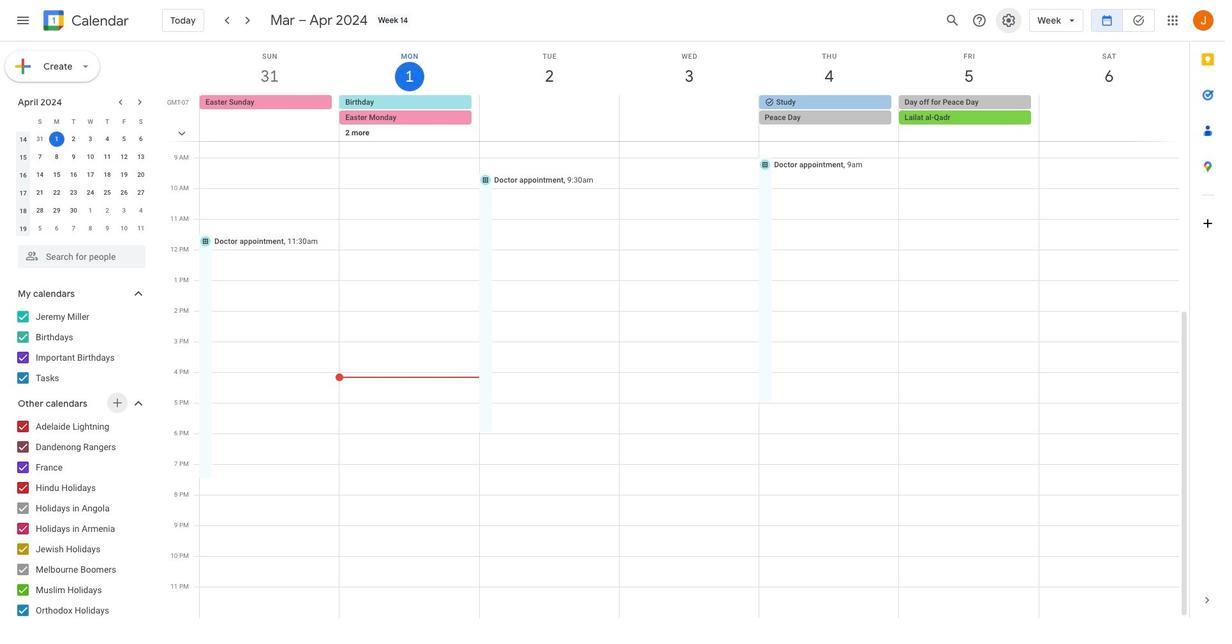 Task type: vqa. For each thing, say whether or not it's contained in the screenshot.
Add guests's Add
no



Task type: describe. For each thing, give the bounding box(es) containing it.
heading inside calendar element
[[69, 13, 129, 28]]

may 8 element
[[83, 221, 98, 236]]

Search for people text field
[[26, 245, 138, 268]]

may 10 element
[[116, 221, 132, 236]]

other calendars list
[[3, 416, 158, 618]]

may 5 element
[[32, 221, 48, 236]]

12 element
[[116, 149, 132, 165]]

30 element
[[66, 203, 81, 218]]

15 element
[[49, 167, 64, 183]]

4 element
[[100, 132, 115, 147]]

may 1 element
[[83, 203, 98, 218]]

my calendars list
[[3, 306, 158, 388]]

may 11 element
[[133, 221, 149, 236]]

23 element
[[66, 185, 81, 200]]

march 31 element
[[32, 132, 48, 147]]

10 element
[[83, 149, 98, 165]]

2 element
[[66, 132, 81, 147]]

3 element
[[83, 132, 98, 147]]

april 2024 grid
[[12, 112, 149, 238]]

row group inside april 2024 grid
[[15, 130, 149, 238]]

25 element
[[100, 185, 115, 200]]



Task type: locate. For each thing, give the bounding box(es) containing it.
cell inside row group
[[48, 130, 65, 148]]

cell
[[340, 95, 480, 156], [480, 95, 620, 156], [620, 95, 760, 156], [760, 95, 899, 156], [899, 95, 1039, 156], [1039, 95, 1179, 156], [48, 130, 65, 148]]

17 element
[[83, 167, 98, 183]]

settings menu image
[[1002, 13, 1017, 28]]

26 element
[[116, 185, 132, 200]]

grid
[[163, 42, 1190, 618]]

None search field
[[0, 240, 158, 268]]

may 6 element
[[49, 221, 64, 236]]

11 element
[[100, 149, 115, 165]]

9 element
[[66, 149, 81, 165]]

28 element
[[32, 203, 48, 218]]

19 element
[[116, 167, 132, 183]]

20 element
[[133, 167, 149, 183]]

27 element
[[133, 185, 149, 200]]

1, today element
[[49, 132, 64, 147]]

18 element
[[100, 167, 115, 183]]

heading
[[69, 13, 129, 28]]

16 element
[[66, 167, 81, 183]]

8 element
[[49, 149, 64, 165]]

calendar element
[[41, 8, 129, 36]]

may 2 element
[[100, 203, 115, 218]]

may 4 element
[[133, 203, 149, 218]]

tab list
[[1191, 42, 1226, 582]]

13 element
[[133, 149, 149, 165]]

14 element
[[32, 167, 48, 183]]

29 element
[[49, 203, 64, 218]]

column header
[[15, 112, 32, 130]]

22 element
[[49, 185, 64, 200]]

6 element
[[133, 132, 149, 147]]

column header inside april 2024 grid
[[15, 112, 32, 130]]

main drawer image
[[15, 13, 31, 28]]

5 element
[[116, 132, 132, 147]]

7 element
[[32, 149, 48, 165]]

may 3 element
[[116, 203, 132, 218]]

row
[[194, 95, 1190, 156], [15, 112, 149, 130], [15, 130, 149, 148], [15, 148, 149, 166], [15, 166, 149, 184], [15, 184, 149, 202], [15, 202, 149, 220], [15, 220, 149, 238]]

may 9 element
[[100, 221, 115, 236]]

add other calendars image
[[111, 397, 124, 409]]

row group
[[15, 130, 149, 238]]

21 element
[[32, 185, 48, 200]]

may 7 element
[[66, 221, 81, 236]]

24 element
[[83, 185, 98, 200]]



